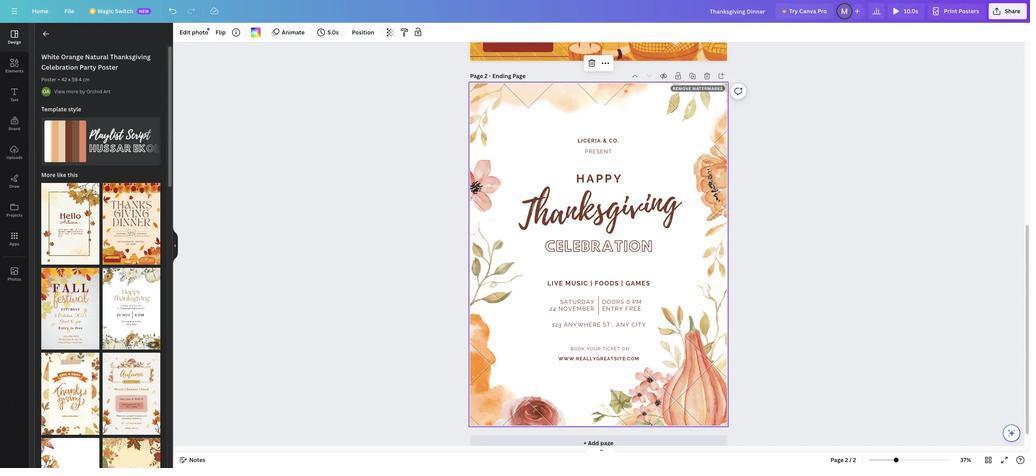 Task type: vqa. For each thing, say whether or not it's contained in the screenshot.
1st Vision from the left
no



Task type: locate. For each thing, give the bounding box(es) containing it.
+ add page button
[[470, 436, 728, 452]]

brown modern hello autumn poster group
[[41, 178, 99, 265]]

on:
[[622, 347, 631, 352]]

poster
[[98, 63, 118, 72], [41, 76, 56, 83]]

playlist
[[89, 127, 123, 144]]

anywhere
[[564, 322, 601, 329]]

42 x 59.4 cm
[[61, 76, 90, 83]]

doors 6 pm entry free
[[602, 299, 642, 313]]

celebration
[[545, 236, 653, 257]]

edit photo
[[180, 28, 208, 36]]

text button
[[0, 81, 29, 110]]

your
[[587, 347, 601, 352]]

flip
[[216, 28, 226, 36]]

Page title text field
[[493, 72, 527, 80]]

by
[[80, 88, 85, 95]]

poster up the orchid art element
[[41, 76, 56, 83]]

poster down natural
[[98, 63, 118, 72]]

page for page 2 / 2
[[831, 457, 844, 464]]

page for page 2 -
[[470, 72, 483, 80]]

canva assistant image
[[1008, 429, 1017, 439]]

| right foods
[[622, 280, 624, 287]]

projects button
[[0, 196, 29, 225]]

template
[[41, 105, 67, 113]]

any
[[617, 322, 630, 329]]

animate button
[[269, 26, 308, 39]]

0 vertical spatial page
[[470, 72, 483, 80]]

ekologiczy
[[133, 142, 202, 155]]

new image
[[207, 28, 210, 31]]

1 horizontal spatial |
[[622, 280, 624, 287]]

pro
[[818, 7, 828, 15]]

2
[[485, 72, 488, 80], [846, 457, 849, 464], [854, 457, 857, 464]]

remove
[[673, 86, 692, 91]]

2 right "/"
[[854, 457, 857, 464]]

art
[[103, 88, 111, 95]]

projects
[[6, 213, 22, 218]]

no color image
[[251, 28, 261, 37]]

home
[[32, 7, 48, 15]]

this
[[68, 171, 78, 179]]

book your ticket on:
[[571, 347, 631, 352]]

0 vertical spatial poster
[[98, 63, 118, 72]]

1 vertical spatial thanksgiving
[[516, 174, 682, 244]]

37%
[[961, 457, 972, 464]]

try canva pro button
[[776, 3, 834, 19]]

draw button
[[0, 167, 29, 196]]

123
[[552, 322, 562, 329]]

book
[[571, 347, 586, 352]]

elements button
[[0, 52, 29, 81]]

position
[[352, 28, 375, 36]]

text
[[10, 97, 18, 103]]

like
[[57, 171, 66, 179]]

view
[[54, 88, 65, 95]]

script
[[126, 127, 150, 144]]

0 horizontal spatial thanksgiving
[[110, 53, 151, 61]]

123 anywhere st., any city
[[552, 322, 647, 329]]

natural
[[85, 53, 109, 61]]

orchid
[[87, 88, 102, 95]]

doors
[[602, 299, 625, 306]]

yellow brown colorful leaf illustration autumn poster image
[[41, 439, 99, 469]]

+ add page
[[584, 440, 614, 448]]

1 vertical spatial poster
[[41, 76, 56, 83]]

orange watercolor autumn festival poster image
[[102, 354, 160, 435]]

2 left "/"
[[846, 457, 849, 464]]

orange watercolor autumn festival poster group
[[102, 349, 160, 435]]

brand button
[[0, 110, 29, 138]]

liceria
[[578, 138, 602, 144]]

2 for /
[[846, 457, 849, 464]]

main menu bar
[[0, 0, 1031, 23]]

print
[[945, 7, 958, 15]]

| right music
[[591, 280, 593, 287]]

page inside button
[[831, 457, 844, 464]]

page
[[470, 72, 483, 80], [831, 457, 844, 464]]

try
[[790, 7, 799, 15]]

orange yellow minimalist fall festival poster image
[[41, 268, 99, 350]]

2 horizontal spatial 2
[[854, 457, 857, 464]]

magic
[[98, 7, 114, 15]]

1 horizontal spatial 2
[[846, 457, 849, 464]]

view more by orchid art
[[54, 88, 111, 95]]

yellow brown colorful leaf illustration autumn poster group
[[41, 434, 99, 469]]

37% button
[[953, 454, 980, 467]]

0 horizontal spatial poster
[[41, 76, 56, 83]]

0 vertical spatial thanksgiving
[[110, 53, 151, 61]]

present
[[585, 148, 613, 155]]

template style
[[41, 105, 81, 113]]

pm
[[633, 299, 642, 306]]

entry
[[602, 306, 624, 313]]

orange
[[61, 53, 84, 61]]

1 vertical spatial page
[[831, 457, 844, 464]]

6
[[627, 299, 631, 306]]

x
[[68, 76, 71, 83]]

orange and brown illustrated happy thanksgiving poster group
[[41, 349, 99, 435]]

saturday
[[560, 299, 595, 306]]

photos button
[[0, 260, 29, 289]]

2 left -
[[485, 72, 488, 80]]

brown pastel aesthetic hello autumn poster group
[[102, 434, 160, 469]]

thanksgiving inside white orange natural thanksgiving celebration party poster
[[110, 53, 151, 61]]

page left "/"
[[831, 457, 844, 464]]

1 horizontal spatial page
[[831, 457, 844, 464]]

0 horizontal spatial 2
[[485, 72, 488, 80]]

0 horizontal spatial page
[[470, 72, 483, 80]]

thanksgiving
[[110, 53, 151, 61], [516, 174, 682, 244]]

page 2 / 2 button
[[828, 454, 860, 467]]

1 horizontal spatial poster
[[98, 63, 118, 72]]

orange yellow minimalist fall festival poster group
[[41, 264, 99, 350]]

&
[[603, 138, 608, 144]]

0 horizontal spatial |
[[591, 280, 593, 287]]

print posters button
[[929, 3, 986, 19]]

new
[[139, 8, 149, 14]]

edit photo button
[[176, 26, 212, 39]]

page left -
[[470, 72, 483, 80]]

notes
[[189, 457, 206, 464]]

foods
[[595, 280, 620, 287]]

page 2 -
[[470, 72, 493, 80]]

poster inside white orange natural thanksgiving celebration party poster
[[98, 63, 118, 72]]

10.0s
[[905, 7, 919, 15]]



Task type: describe. For each thing, give the bounding box(es) containing it.
1 horizontal spatial thanksgiving
[[516, 174, 682, 244]]

2 | from the left
[[622, 280, 624, 287]]

orchid art element
[[41, 87, 51, 97]]

draw
[[9, 184, 19, 189]]

www.reallygreatsite.com
[[559, 356, 640, 362]]

orange and beige elegant thanksgiving dinner party poster image
[[102, 268, 160, 350]]

edit
[[180, 28, 191, 36]]

hide image
[[173, 227, 178, 265]]

notes button
[[176, 454, 209, 467]]

42
[[61, 76, 67, 83]]

more
[[41, 171, 56, 179]]

24
[[550, 306, 557, 313]]

share button
[[989, 3, 1028, 19]]

hussar
[[89, 142, 132, 155]]

uploads
[[6, 155, 23, 160]]

magic switch
[[98, 7, 133, 15]]

2 for -
[[485, 72, 488, 80]]

remove watermarks button
[[671, 85, 726, 92]]

elements
[[5, 68, 24, 74]]

brown pastel aesthetic hello autumn poster image
[[102, 439, 160, 469]]

design
[[8, 39, 21, 45]]

page
[[601, 440, 614, 448]]

home link
[[26, 3, 55, 19]]

remove watermarks
[[673, 86, 723, 91]]

/
[[850, 457, 852, 464]]

add
[[588, 440, 600, 448]]

posters
[[959, 7, 980, 15]]

cm
[[83, 76, 90, 83]]

white orange natural thanksgiving celebration party poster
[[41, 53, 151, 72]]

red orange illustrated thanksgiving dinner poster group
[[102, 178, 160, 265]]

red orange illustrated thanksgiving dinner poster image
[[102, 183, 160, 265]]

st.,
[[603, 322, 615, 329]]

-
[[489, 72, 491, 80]]

show pages image
[[583, 447, 621, 454]]

ticket
[[603, 347, 621, 352]]

file button
[[58, 3, 81, 19]]

photos
[[8, 277, 21, 282]]

music
[[566, 280, 589, 287]]

brand
[[9, 126, 20, 132]]

orange and beige elegant thanksgiving dinner party poster group
[[102, 264, 160, 350]]

liceria & co.
[[578, 138, 620, 144]]

apps
[[9, 241, 19, 247]]

share
[[1006, 7, 1021, 15]]

orange and brown illustrated happy thanksgiving poster image
[[41, 354, 99, 435]]

Design title text field
[[704, 3, 773, 19]]

playlist script hussar ekologiczy
[[89, 127, 202, 155]]

orchid art image
[[41, 87, 51, 97]]

uploads button
[[0, 138, 29, 167]]

flip button
[[212, 26, 229, 39]]

party
[[80, 63, 96, 72]]

watermarks
[[693, 86, 723, 91]]

try canva pro
[[790, 7, 828, 15]]

canva
[[800, 7, 817, 15]]

games
[[626, 280, 651, 287]]

+
[[584, 440, 587, 448]]

brown modern hello autumn poster image
[[41, 183, 99, 265]]

print posters
[[945, 7, 980, 15]]

photo
[[192, 28, 208, 36]]

free
[[626, 306, 642, 313]]

happy
[[577, 172, 623, 186]]

style
[[68, 105, 81, 113]]

apps button
[[0, 225, 29, 254]]

live
[[548, 280, 564, 287]]

switch
[[115, 7, 133, 15]]

side panel tab list
[[0, 23, 29, 289]]

celebration
[[41, 63, 78, 72]]

november
[[559, 306, 595, 313]]

59.4
[[72, 76, 82, 83]]

10.0s button
[[888, 3, 925, 19]]

city
[[632, 322, 647, 329]]

1 | from the left
[[591, 280, 593, 287]]

view more by orchid art button
[[54, 88, 111, 96]]

co.
[[609, 138, 620, 144]]

saturday 24 november
[[550, 299, 595, 313]]

file
[[64, 7, 74, 15]]

live music | foods | games
[[548, 280, 651, 287]]



